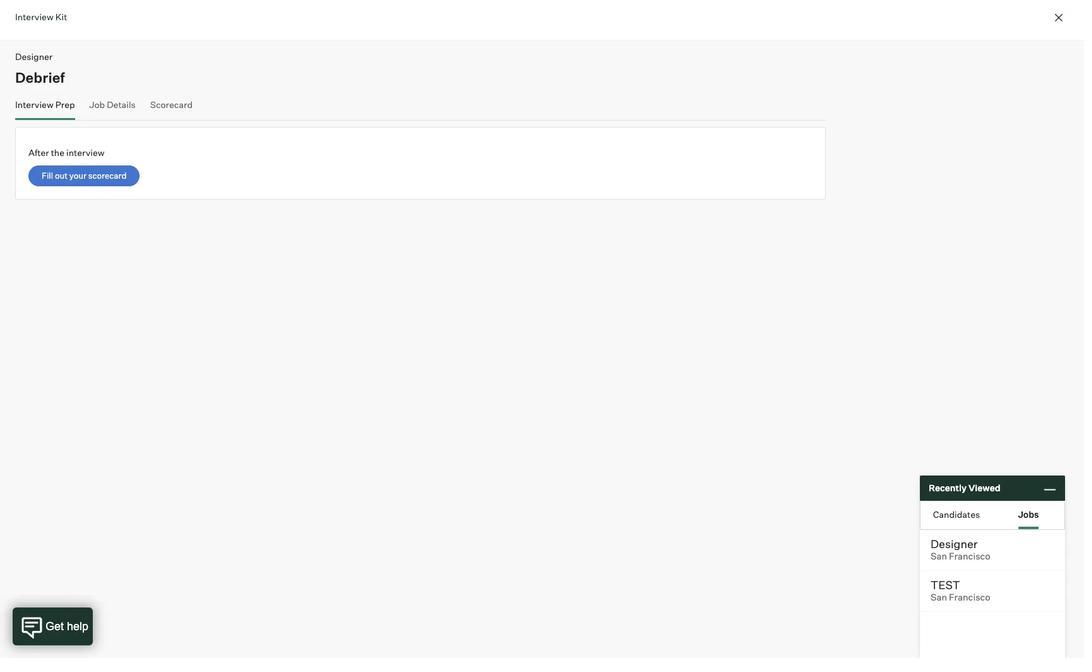Task type: vqa. For each thing, say whether or not it's contained in the screenshot.
Screen
no



Task type: locate. For each thing, give the bounding box(es) containing it.
0 vertical spatial interview
[[15, 11, 53, 22]]

designer inside designer san francisco
[[931, 537, 978, 551]]

interview for interview kit
[[15, 11, 53, 22]]

jobs
[[1019, 509, 1040, 520]]

fill out your scorecard link
[[28, 165, 140, 186]]

tab list containing candidates
[[921, 502, 1065, 530]]

designer san francisco
[[931, 537, 991, 562]]

san up test
[[931, 551, 948, 562]]

1 san from the top
[[931, 551, 948, 562]]

francisco inside test san francisco
[[950, 592, 991, 603]]

interview
[[15, 11, 53, 22], [15, 99, 53, 110]]

san inside test san francisco
[[931, 592, 948, 603]]

1 francisco from the top
[[950, 551, 991, 562]]

debrief
[[15, 69, 65, 86]]

francisco up test san francisco
[[950, 551, 991, 562]]

san for test
[[931, 592, 948, 603]]

1 vertical spatial francisco
[[950, 592, 991, 603]]

designer up debrief in the left of the page
[[15, 51, 53, 62]]

2 francisco from the top
[[950, 592, 991, 603]]

candidates
[[934, 509, 981, 520]]

the
[[51, 147, 64, 158]]

test
[[931, 578, 961, 592]]

tab list
[[921, 502, 1065, 530]]

san for designer
[[931, 551, 948, 562]]

san down designer san francisco
[[931, 592, 948, 603]]

test san francisco
[[931, 578, 991, 603]]

1 horizontal spatial designer
[[931, 537, 978, 551]]

designer down candidates
[[931, 537, 978, 551]]

0 vertical spatial san
[[931, 551, 948, 562]]

francisco down designer san francisco
[[950, 592, 991, 603]]

0 vertical spatial francisco
[[950, 551, 991, 562]]

0 horizontal spatial designer
[[15, 51, 53, 62]]

interview down debrief in the left of the page
[[15, 99, 53, 110]]

san
[[931, 551, 948, 562], [931, 592, 948, 603]]

interview left kit
[[15, 11, 53, 22]]

close image
[[1052, 10, 1067, 25]]

kit
[[55, 11, 67, 22]]

1 vertical spatial interview
[[15, 99, 53, 110]]

2 san from the top
[[931, 592, 948, 603]]

0 vertical spatial designer
[[15, 51, 53, 62]]

francisco inside designer san francisco
[[950, 551, 991, 562]]

after the interview
[[28, 147, 105, 158]]

francisco
[[950, 551, 991, 562], [950, 592, 991, 603]]

designer for designer
[[15, 51, 53, 62]]

viewed
[[969, 483, 1001, 494]]

designer
[[15, 51, 53, 62], [931, 537, 978, 551]]

1 interview from the top
[[15, 11, 53, 22]]

2 interview from the top
[[15, 99, 53, 110]]

san inside designer san francisco
[[931, 551, 948, 562]]

interview
[[66, 147, 105, 158]]

francisco for test
[[950, 592, 991, 603]]

1 vertical spatial designer
[[931, 537, 978, 551]]

1 vertical spatial san
[[931, 592, 948, 603]]



Task type: describe. For each thing, give the bounding box(es) containing it.
interview prep
[[15, 99, 75, 110]]

interview for interview prep
[[15, 99, 53, 110]]

after
[[28, 147, 49, 158]]

fill out your scorecard
[[42, 170, 127, 180]]

job details link
[[89, 99, 136, 117]]

scorecard
[[88, 170, 127, 180]]

interview prep link
[[15, 99, 75, 117]]

fill
[[42, 170, 53, 180]]

prep
[[55, 99, 75, 110]]

scorecard link
[[150, 99, 193, 117]]

job details
[[89, 99, 136, 110]]

recently
[[930, 483, 967, 494]]

scorecard
[[150, 99, 193, 110]]

details
[[107, 99, 136, 110]]

designer for designer san francisco
[[931, 537, 978, 551]]

job
[[89, 99, 105, 110]]

francisco for designer
[[950, 551, 991, 562]]

interview kit
[[15, 11, 67, 22]]

recently viewed
[[930, 483, 1001, 494]]

out
[[55, 170, 68, 180]]

your
[[69, 170, 87, 180]]



